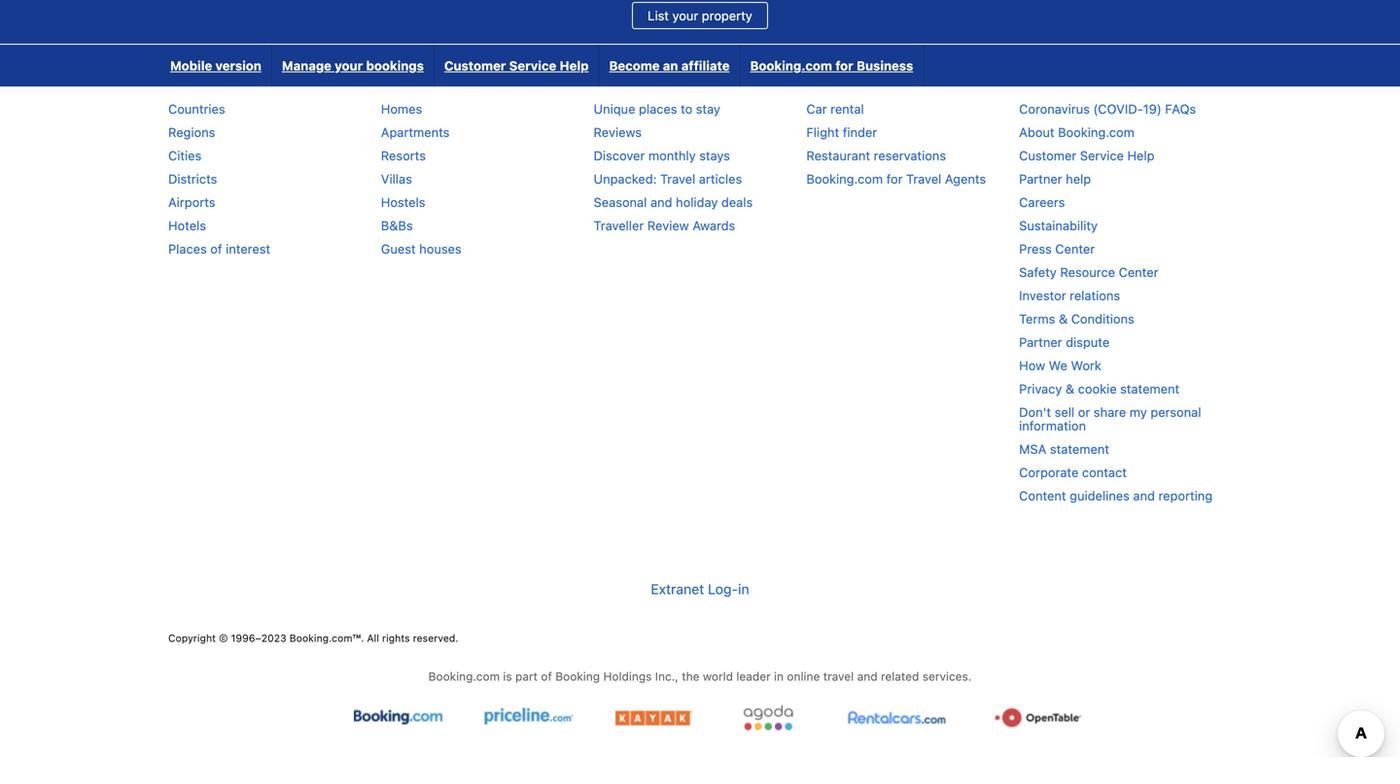 Task type: describe. For each thing, give the bounding box(es) containing it.
discover
[[594, 148, 645, 163]]

priceline image
[[485, 706, 573, 731]]

coronavirus (covid-19) faqs link
[[1019, 102, 1196, 116]]

resorts link
[[381, 148, 426, 163]]

0 vertical spatial statement
[[1121, 382, 1180, 396]]

terms
[[1019, 312, 1056, 326]]

content guidelines and reporting link
[[1019, 489, 1213, 503]]

affiliate
[[682, 59, 730, 73]]

become
[[609, 59, 660, 73]]

travel inside car rental flight finder restaurant reservations booking.com for travel agents
[[907, 172, 942, 186]]

version
[[215, 59, 262, 73]]

1 horizontal spatial and
[[857, 670, 878, 684]]

content
[[1019, 489, 1067, 503]]

1 horizontal spatial center
[[1119, 265, 1159, 280]]

manage your bookings
[[282, 59, 424, 73]]

msa statement link
[[1019, 442, 1110, 457]]

reviews
[[594, 125, 642, 140]]

hotels link
[[168, 219, 206, 233]]

unique places to stay link
[[594, 102, 721, 116]]

places
[[168, 242, 207, 256]]

part
[[516, 670, 538, 684]]

unique places to stay reviews discover monthly stays unpacked: travel articles seasonal and holiday deals traveller review awards
[[594, 102, 753, 233]]

0 vertical spatial &
[[1059, 312, 1068, 326]]

kayak image
[[615, 706, 692, 731]]

restaurant reservations link
[[807, 148, 946, 163]]

villas link
[[381, 172, 412, 186]]

sell
[[1055, 405, 1075, 420]]

hostels
[[381, 195, 425, 210]]

investor
[[1019, 289, 1067, 303]]

customer service help link for partner help
[[1019, 148, 1155, 163]]

an
[[663, 59, 678, 73]]

car
[[807, 102, 827, 116]]

restaurant
[[807, 148, 870, 163]]

booking.com inside navigation
[[750, 59, 832, 73]]

reserved.
[[413, 633, 459, 645]]

mobile version link
[[160, 45, 271, 87]]

manage
[[282, 59, 332, 73]]

faqs
[[1165, 102, 1196, 116]]

deals
[[722, 195, 753, 210]]

in inside region
[[738, 581, 749, 598]]

booking.com image
[[354, 706, 443, 731]]

0 horizontal spatial statement
[[1050, 442, 1110, 457]]

personal
[[1151, 405, 1202, 420]]

for inside car rental flight finder restaurant reservations booking.com for travel agents
[[887, 172, 903, 186]]

and inside the "unique places to stay reviews discover monthly stays unpacked: travel articles seasonal and holiday deals traveller review awards"
[[651, 195, 673, 210]]

unpacked:
[[594, 172, 657, 186]]

cities
[[168, 148, 202, 163]]

of inside countries regions cities districts airports hotels places of interest
[[210, 242, 222, 256]]

help inside coronavirus (covid-19) faqs about booking.com customer service help partner help careers sustainability press center safety resource center investor relations terms & conditions partner dispute how we work privacy & cookie statement don't sell or share my personal information msa statement corporate contact content guidelines and reporting
[[1128, 148, 1155, 163]]

stays
[[700, 148, 730, 163]]

safety resource center link
[[1019, 265, 1159, 280]]

homes link
[[381, 102, 422, 116]]

agents
[[945, 172, 986, 186]]

coronavirus (covid-19) faqs about booking.com customer service help partner help careers sustainability press center safety resource center investor relations terms & conditions partner dispute how we work privacy & cookie statement don't sell or share my personal information msa statement corporate contact content guidelines and reporting
[[1019, 102, 1213, 503]]

customer service help link for become an affiliate
[[435, 45, 599, 87]]

share
[[1094, 405, 1126, 420]]

get the free booking.com app now region
[[160, 566, 1240, 670]]

cities link
[[168, 148, 202, 163]]

booking.com is part of booking holdings inc., the world leader in online travel and related services.
[[429, 670, 972, 684]]

log-
[[708, 581, 738, 598]]

discover monthly stays link
[[594, 148, 730, 163]]

partner dispute link
[[1019, 335, 1110, 350]]

extranet
[[651, 581, 704, 598]]

2 partner from the top
[[1019, 335, 1063, 350]]

copyright © 1996–2023 booking.com™. all rights reserved.
[[168, 633, 459, 645]]

booking.com for business link
[[741, 45, 923, 87]]

villas
[[381, 172, 412, 186]]

places of interest link
[[168, 242, 270, 256]]

0 vertical spatial center
[[1056, 242, 1095, 256]]

districts link
[[168, 172, 217, 186]]

conditions
[[1072, 312, 1135, 326]]

manage your bookings link
[[272, 45, 434, 87]]

extranet log-in link
[[651, 567, 749, 612]]

flight
[[807, 125, 839, 140]]

your for manage
[[335, 59, 363, 73]]

service inside coronavirus (covid-19) faqs about booking.com customer service help partner help careers sustainability press center safety resource center investor relations terms & conditions partner dispute how we work privacy & cookie statement don't sell or share my personal information msa statement corporate contact content guidelines and reporting
[[1080, 148, 1124, 163]]

interest
[[226, 242, 270, 256]]

and inside coronavirus (covid-19) faqs about booking.com customer service help partner help careers sustainability press center safety resource center investor relations terms & conditions partner dispute how we work privacy & cookie statement don't sell or share my personal information msa statement corporate contact content guidelines and reporting
[[1133, 489, 1155, 503]]

services.
[[923, 670, 972, 684]]

homes
[[381, 102, 422, 116]]

how
[[1019, 359, 1046, 373]]

booking.com inside coronavirus (covid-19) faqs about booking.com customer service help partner help careers sustainability press center safety resource center investor relations terms & conditions partner dispute how we work privacy & cookie statement don't sell or share my personal information msa statement corporate contact content guidelines and reporting
[[1058, 125, 1135, 140]]

copyright
[[168, 633, 216, 645]]

flight finder link
[[807, 125, 877, 140]]

your for list
[[673, 8, 699, 23]]

my
[[1130, 405, 1147, 420]]

airports
[[168, 195, 215, 210]]

bookings
[[366, 59, 424, 73]]

help
[[1066, 172, 1091, 186]]



Task type: locate. For each thing, give the bounding box(es) containing it.
travel inside the "unique places to stay reviews discover monthly stays unpacked: travel articles seasonal and holiday deals traveller review awards"
[[660, 172, 696, 186]]

1 horizontal spatial help
[[1128, 148, 1155, 163]]

reservations
[[874, 148, 946, 163]]

0 horizontal spatial and
[[651, 195, 673, 210]]

guidelines
[[1070, 489, 1130, 503]]

travel up seasonal and holiday deals link at the top of page
[[660, 172, 696, 186]]

homes apartments resorts villas hostels b&bs guest houses
[[381, 102, 462, 256]]

become an affiliate
[[609, 59, 730, 73]]

0 vertical spatial help
[[560, 59, 589, 73]]

1 travel from the left
[[660, 172, 696, 186]]

booking.com
[[750, 59, 832, 73], [1058, 125, 1135, 140], [807, 172, 883, 186], [429, 670, 500, 684]]

careers
[[1019, 195, 1065, 210]]

help left become
[[560, 59, 589, 73]]

b&bs
[[381, 219, 413, 233]]

0 horizontal spatial customer
[[444, 59, 506, 73]]

booking.com up the car
[[750, 59, 832, 73]]

extranet log-in
[[651, 581, 749, 598]]

for down 'reservations'
[[887, 172, 903, 186]]

of right places
[[210, 242, 222, 256]]

1 horizontal spatial customer service help link
[[1019, 148, 1155, 163]]

become an affiliate link
[[600, 45, 740, 87]]

statement up corporate contact link
[[1050, 442, 1110, 457]]

countries regions cities districts airports hotels places of interest
[[168, 102, 270, 256]]

0 horizontal spatial center
[[1056, 242, 1095, 256]]

statement up my
[[1121, 382, 1180, 396]]

help down 19)
[[1128, 148, 1155, 163]]

corporate
[[1019, 466, 1079, 480]]

center
[[1056, 242, 1095, 256], [1119, 265, 1159, 280]]

0 horizontal spatial your
[[335, 59, 363, 73]]

traveller
[[594, 219, 644, 233]]

districts
[[168, 172, 217, 186]]

apartments
[[381, 125, 450, 140]]

1 vertical spatial help
[[1128, 148, 1155, 163]]

mobile
[[170, 59, 212, 73]]

1 vertical spatial in
[[774, 670, 784, 684]]

and right travel
[[857, 670, 878, 684]]

or
[[1078, 405, 1090, 420]]

1 horizontal spatial travel
[[907, 172, 942, 186]]

1 horizontal spatial service
[[1080, 148, 1124, 163]]

your right the manage
[[335, 59, 363, 73]]

1 horizontal spatial in
[[774, 670, 784, 684]]

work
[[1071, 359, 1102, 373]]

holiday
[[676, 195, 718, 210]]

partner up careers link
[[1019, 172, 1063, 186]]

we
[[1049, 359, 1068, 373]]

guest
[[381, 242, 416, 256]]

booking.com down the restaurant
[[807, 172, 883, 186]]

0 horizontal spatial in
[[738, 581, 749, 598]]

monthly
[[649, 148, 696, 163]]

and up traveller review awards link
[[651, 195, 673, 210]]

reviews link
[[594, 125, 642, 140]]

contact
[[1082, 466, 1127, 480]]

1 vertical spatial statement
[[1050, 442, 1110, 457]]

0 vertical spatial and
[[651, 195, 673, 210]]

& up partner dispute link
[[1059, 312, 1068, 326]]

0 horizontal spatial for
[[836, 59, 854, 73]]

1 partner from the top
[[1019, 172, 1063, 186]]

places
[[639, 102, 677, 116]]

0 horizontal spatial of
[[210, 242, 222, 256]]

terms & conditions link
[[1019, 312, 1135, 326]]

customer inside coronavirus (covid-19) faqs about booking.com customer service help partner help careers sustainability press center safety resource center investor relations terms & conditions partner dispute how we work privacy & cookie statement don't sell or share my personal information msa statement corporate contact content guidelines and reporting
[[1019, 148, 1077, 163]]

inc.,
[[655, 670, 679, 684]]

information
[[1019, 419, 1086, 433]]

center up 'resource'
[[1056, 242, 1095, 256]]

seasonal and holiday deals link
[[594, 195, 753, 210]]

0 vertical spatial customer service help link
[[435, 45, 599, 87]]

and left reporting
[[1133, 489, 1155, 503]]

in left online
[[774, 670, 784, 684]]

navigation
[[160, 45, 924, 87]]

0 vertical spatial service
[[509, 59, 557, 73]]

booking.com inside car rental flight finder restaurant reservations booking.com for travel agents
[[807, 172, 883, 186]]

customer right bookings
[[444, 59, 506, 73]]

0 horizontal spatial help
[[560, 59, 589, 73]]

your right list
[[673, 8, 699, 23]]

1 horizontal spatial statement
[[1121, 382, 1180, 396]]

sustainability
[[1019, 219, 1098, 233]]

center up 'relations'
[[1119, 265, 1159, 280]]

customer service help
[[444, 59, 589, 73]]

2 travel from the left
[[907, 172, 942, 186]]

1 vertical spatial partner
[[1019, 335, 1063, 350]]

finder
[[843, 125, 877, 140]]

travel down 'reservations'
[[907, 172, 942, 186]]

(covid-
[[1094, 102, 1143, 116]]

and
[[651, 195, 673, 210], [1133, 489, 1155, 503], [857, 670, 878, 684]]

0 vertical spatial customer
[[444, 59, 506, 73]]

partner
[[1019, 172, 1063, 186], [1019, 335, 1063, 350]]

customer up partner help link
[[1019, 148, 1077, 163]]

your
[[673, 8, 699, 23], [335, 59, 363, 73]]

booking.com down coronavirus (covid-19) faqs "link"
[[1058, 125, 1135, 140]]

guest houses link
[[381, 242, 462, 256]]

1 vertical spatial &
[[1066, 382, 1075, 396]]

to
[[681, 102, 693, 116]]

don't sell or share my personal information link
[[1019, 405, 1202, 433]]

0 horizontal spatial travel
[[660, 172, 696, 186]]

stay
[[696, 102, 721, 116]]

countries
[[168, 102, 225, 116]]

list your property
[[648, 8, 753, 23]]

leader
[[737, 670, 771, 684]]

agoda image
[[734, 706, 803, 731]]

1 horizontal spatial customer
[[1019, 148, 1077, 163]]

the
[[682, 670, 700, 684]]

press center link
[[1019, 242, 1095, 256]]

in right extranet at the bottom of page
[[738, 581, 749, 598]]

1 vertical spatial your
[[335, 59, 363, 73]]

corporate contact link
[[1019, 466, 1127, 480]]

for left business
[[836, 59, 854, 73]]

car rental flight finder restaurant reservations booking.com for travel agents
[[807, 102, 986, 186]]

rights
[[382, 633, 410, 645]]

0 vertical spatial of
[[210, 242, 222, 256]]

partner down terms in the top right of the page
[[1019, 335, 1063, 350]]

relations
[[1070, 289, 1121, 303]]

1 vertical spatial of
[[541, 670, 552, 684]]

1 vertical spatial for
[[887, 172, 903, 186]]

apartments link
[[381, 125, 450, 140]]

1 horizontal spatial for
[[887, 172, 903, 186]]

& up sell
[[1066, 382, 1075, 396]]

booking.com for business
[[750, 59, 914, 73]]

navigation containing mobile version
[[160, 45, 924, 87]]

travel
[[823, 670, 854, 684]]

booking.com™.
[[290, 633, 364, 645]]

in
[[738, 581, 749, 598], [774, 670, 784, 684]]

press
[[1019, 242, 1052, 256]]

unpacked: travel articles link
[[594, 172, 742, 186]]

0 vertical spatial for
[[836, 59, 854, 73]]

rentalcars image
[[845, 706, 951, 731]]

1 vertical spatial center
[[1119, 265, 1159, 280]]

regions
[[168, 125, 215, 140]]

1 vertical spatial customer
[[1019, 148, 1077, 163]]

booking
[[556, 670, 600, 684]]

0 vertical spatial your
[[673, 8, 699, 23]]

1 vertical spatial service
[[1080, 148, 1124, 163]]

of right the part on the left of the page
[[541, 670, 552, 684]]

booking.com left is
[[429, 670, 500, 684]]

traveller review awards link
[[594, 219, 736, 233]]

1 vertical spatial customer service help link
[[1019, 148, 1155, 163]]

rental
[[831, 102, 864, 116]]

for
[[836, 59, 854, 73], [887, 172, 903, 186]]

seasonal
[[594, 195, 647, 210]]

0 vertical spatial in
[[738, 581, 749, 598]]

mobile version
[[170, 59, 262, 73]]

customer inside navigation
[[444, 59, 506, 73]]

resource
[[1060, 265, 1116, 280]]

1 horizontal spatial of
[[541, 670, 552, 684]]

0 horizontal spatial service
[[509, 59, 557, 73]]

list
[[648, 8, 669, 23]]

customer service help link
[[435, 45, 599, 87], [1019, 148, 1155, 163]]

cookie
[[1078, 382, 1117, 396]]

1 vertical spatial and
[[1133, 489, 1155, 503]]

2 horizontal spatial and
[[1133, 489, 1155, 503]]

about booking.com link
[[1019, 125, 1135, 140]]

safety
[[1019, 265, 1057, 280]]

2 vertical spatial and
[[857, 670, 878, 684]]

airports link
[[168, 195, 215, 210]]

0 vertical spatial partner
[[1019, 172, 1063, 186]]

opentable image
[[993, 706, 1085, 731]]

help inside navigation
[[560, 59, 589, 73]]

countries link
[[168, 102, 225, 116]]

car rental link
[[807, 102, 864, 116]]

reporting
[[1159, 489, 1213, 503]]

0 horizontal spatial customer service help link
[[435, 45, 599, 87]]

1 horizontal spatial your
[[673, 8, 699, 23]]



Task type: vqa. For each thing, say whether or not it's contained in the screenshot.
Careers
yes



